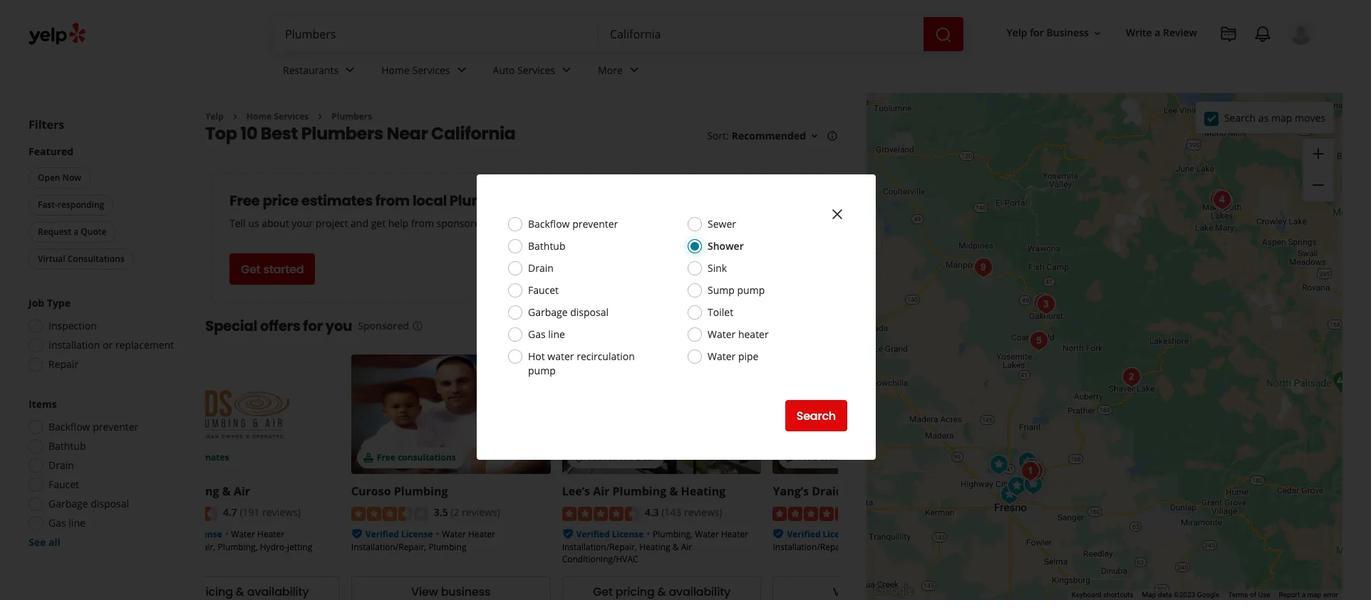 Task type: describe. For each thing, give the bounding box(es) containing it.
affordable  plumbing service image
[[1025, 327, 1054, 356]]

16 chevron right v2 image for home services
[[229, 111, 241, 122]]

water heater installation/repair, plumbing
[[351, 529, 495, 554]]

plumbing up 4.7 star rating image
[[165, 484, 219, 500]]

map
[[1142, 592, 1156, 600]]

yelp for business
[[1007, 26, 1089, 40]]

faucet inside option group
[[48, 478, 79, 492]]

user actions element
[[996, 18, 1334, 106]]

us
[[248, 217, 259, 231]]

backflow preventer inside option group
[[48, 421, 138, 434]]

job
[[29, 297, 44, 310]]

plumbing, water heater installation/repair
[[773, 529, 959, 554]]

1 vertical spatial for
[[303, 317, 323, 337]]

items
[[29, 398, 57, 411]]

hot water recirculation pump
[[528, 350, 635, 378]]

garbage inside search 'dialog'
[[528, 306, 568, 319]]

backflow preventer inside search 'dialog'
[[528, 217, 618, 231]]

request
[[38, 226, 71, 238]]

services for 24 chevron down v2 icon inside the home services link
[[412, 63, 450, 77]]

heater inside water heater installation/repair, plumbing, hydro-jetting
[[257, 529, 285, 541]]

of
[[1250, 592, 1257, 600]]

oakhurst plumbing image
[[1029, 289, 1058, 318]]

©2023
[[1174, 592, 1196, 600]]

a for request
[[74, 226, 79, 238]]

damon's plumbing image
[[969, 254, 998, 282]]

a for report
[[1302, 592, 1306, 600]]

24 chevron down v2 image for more
[[626, 62, 643, 79]]

see all
[[29, 536, 61, 550]]

curoso plumbing link
[[351, 484, 448, 500]]

toilet
[[708, 306, 734, 319]]

installation/repair, for curoso
[[351, 542, 426, 554]]

plumbers down restaurants link at the top left of the page
[[332, 110, 372, 123]]

search dialog
[[0, 0, 1372, 601]]

gas inside option group
[[48, 517, 66, 530]]

map for error
[[1308, 592, 1322, 600]]

verified license button for curoso
[[366, 527, 433, 541]]

plumbing, for &
[[653, 529, 693, 541]]

heater inside plumbing, water heater installation/repair
[[932, 529, 959, 541]]

drain inside option group
[[48, 459, 74, 473]]

free up pds plumbing & air link
[[166, 452, 185, 464]]

(191
[[240, 506, 260, 520]]

yelp link
[[205, 110, 224, 123]]

sponsored
[[437, 217, 486, 231]]

plumbers link
[[332, 110, 372, 123]]

plumbing inside 'water heater installation/repair, plumbing'
[[429, 542, 467, 554]]

goode plumbing image
[[1020, 459, 1049, 488]]

terms of use
[[1229, 592, 1271, 600]]

10
[[240, 122, 257, 146]]

4.7 star rating image
[[140, 507, 217, 522]]

help
[[388, 217, 409, 231]]

option group containing items
[[24, 398, 177, 550]]

drain inside search 'dialog'
[[528, 262, 554, 275]]

1 vertical spatial home
[[247, 110, 272, 123]]

plumbing up 4.3
[[613, 484, 667, 500]]

report a map error
[[1279, 592, 1339, 600]]

sort:
[[707, 129, 729, 143]]

heater inside the 'plumbing, water heater installation/repair, heating & air conditioning/hvac'
[[721, 529, 749, 541]]

services for 24 chevron down v2 image within the auto services link
[[518, 63, 555, 77]]

report
[[1279, 592, 1300, 600]]

$30
[[588, 452, 603, 464]]

16 info v2 image
[[827, 131, 838, 142]]

fast-responding
[[38, 199, 104, 211]]

write a review link
[[1121, 20, 1203, 46]]

1 verified license from the left
[[155, 529, 222, 541]]

curoso plumbing
[[351, 484, 448, 500]]

inspection
[[48, 319, 97, 333]]

free price estimates from local plumbers tell us about your project and get help from sponsored businesses.
[[230, 191, 543, 231]]

repair
[[48, 358, 79, 371]]

1 license from the left
[[190, 529, 222, 541]]

consultations
[[68, 253, 124, 265]]

fast-
[[38, 199, 58, 211]]

consultations
[[398, 452, 456, 464]]

water heater installation/repair, plumbing, hydro-jetting
[[140, 529, 312, 554]]

heater inside 'water heater installation/repair, plumbing'
[[468, 529, 495, 541]]

replacement
[[115, 339, 174, 352]]

google
[[1197, 592, 1220, 600]]

moves
[[1295, 111, 1326, 124]]

write a review
[[1126, 26, 1198, 40]]

free right 16 free consultations v2 icon
[[377, 452, 396, 464]]

business
[[1047, 26, 1089, 40]]

verified for curoso plumbing
[[366, 529, 399, 541]]

sponsored
[[358, 320, 409, 333]]

water for water heater installation/repair, plumbing, hydro-jetting
[[231, 529, 255, 541]]

for for yelp
[[1030, 26, 1044, 40]]

higerd plumbing image
[[1210, 188, 1238, 217]]

pds
[[140, 484, 162, 500]]

recirculation
[[577, 350, 635, 364]]

zoom out image
[[1310, 177, 1327, 194]]

3.5
[[434, 506, 448, 520]]

faucet inside search 'dialog'
[[528, 284, 559, 297]]

water for water pipe
[[708, 350, 736, 364]]

4.3 (143 reviews)
[[645, 506, 723, 520]]

(143
[[662, 506, 682, 520]]

0 horizontal spatial estimates
[[187, 452, 229, 464]]

curoso
[[351, 484, 391, 500]]

preventer inside option group
[[93, 421, 138, 434]]

search button
[[785, 401, 848, 432]]

open now
[[38, 172, 81, 184]]

heater
[[738, 328, 769, 341]]

backflow inside search 'dialog'
[[528, 217, 570, 231]]

water inside plumbing, water heater installation/repair
[[906, 529, 930, 541]]

near
[[387, 122, 428, 146]]

central valley sewer image
[[985, 451, 1014, 480]]

1 vertical spatial garbage
[[48, 498, 88, 511]]

lee's air plumbing & heating link
[[562, 484, 726, 500]]

16 verified v2 image
[[562, 529, 574, 540]]

3.5 star rating image
[[351, 507, 428, 522]]

deal
[[636, 452, 655, 464]]

reviews) for lee's air plumbing & heating
[[684, 506, 723, 520]]

16 deal v2 image
[[574, 453, 585, 464]]

0 horizontal spatial backflow
[[48, 421, 90, 434]]

2 horizontal spatial estimates
[[820, 452, 862, 464]]

sump pump
[[708, 284, 765, 297]]

installation/repair, for pds
[[140, 542, 216, 554]]

started
[[263, 262, 304, 278]]

business categories element
[[272, 51, 1314, 93]]

lee's air plumbing & heating
[[562, 484, 726, 500]]

best
[[261, 122, 298, 146]]

1 verified license button from the left
[[155, 527, 222, 541]]

verified for lee's air plumbing & heating
[[576, 529, 610, 541]]

home inside the "business categories" element
[[382, 63, 410, 77]]

yelp for yelp for business
[[1007, 26, 1028, 40]]

free right 16 free estimates v2 image
[[799, 452, 817, 464]]

map for moves
[[1272, 111, 1293, 124]]

verified license button for yang's
[[787, 527, 855, 541]]

heating for &
[[681, 484, 726, 500]]

24 chevron down v2 image for home services
[[453, 62, 470, 79]]

plumbers right best
[[301, 122, 383, 146]]

auto
[[493, 63, 515, 77]]

0 horizontal spatial services
[[274, 110, 309, 123]]

yelp for "yelp" link
[[205, 110, 224, 123]]

16 free estimates v2 image
[[784, 453, 796, 464]]

line inside option group
[[69, 517, 85, 530]]

air inside the 'plumbing, water heater installation/repair, heating & air conditioning/hvac'
[[681, 542, 692, 554]]

conditioning/hvac
[[562, 554, 638, 566]]

water
[[548, 350, 574, 364]]

$30 for $50 deal
[[588, 452, 655, 464]]

get started button
[[230, 254, 315, 285]]

more
[[598, 63, 623, 77]]

top 10 best plumbers near california
[[205, 122, 516, 146]]

your
[[292, 217, 313, 231]]

sewer
[[708, 217, 736, 231]]

open now button
[[29, 168, 91, 189]]

verified license button for lee's
[[576, 527, 644, 541]]

verified license for yang's drain and plumbing
[[787, 529, 855, 541]]

error
[[1324, 592, 1339, 600]]

4.7
[[223, 506, 237, 520]]

pds plumbing & air
[[140, 484, 250, 500]]

auto services
[[493, 63, 555, 77]]

quote
[[81, 226, 106, 238]]



Task type: locate. For each thing, give the bounding box(es) containing it.
heating for installation/repair,
[[640, 542, 671, 554]]

yelp inside button
[[1007, 26, 1028, 40]]

installation/repair, inside 'water heater installation/repair, plumbing'
[[351, 542, 426, 554]]

gas
[[528, 328, 546, 341], [48, 517, 66, 530]]

1 16 chevron right v2 image from the left
[[229, 111, 241, 122]]

1 vertical spatial and
[[847, 484, 868, 500]]

yang's drain and plumbing link
[[773, 484, 925, 500]]

plumbing, inside the 'plumbing, water heater installation/repair, heating & air conditioning/hvac'
[[653, 529, 693, 541]]

services
[[412, 63, 450, 77], [518, 63, 555, 77], [274, 110, 309, 123]]

for for $30
[[605, 452, 617, 464]]

16 chevron right v2 image for plumbers
[[315, 111, 326, 122]]

verified license for curoso plumbing
[[366, 529, 433, 541]]

estimates
[[301, 191, 373, 211], [187, 452, 229, 464], [820, 452, 862, 464]]

0 vertical spatial preventer
[[572, 217, 618, 231]]

data
[[1158, 592, 1172, 600]]

1 vertical spatial home services link
[[247, 110, 309, 123]]

services up near
[[412, 63, 450, 77]]

gas line inside search 'dialog'
[[528, 328, 565, 341]]

sweetwater plumbing image
[[1208, 186, 1237, 215]]

google image
[[870, 582, 917, 601]]

3 installation/repair, from the left
[[562, 542, 637, 554]]

hot
[[528, 350, 545, 364]]

plumbing, down 4.7
[[218, 542, 258, 554]]

1 horizontal spatial preventer
[[572, 217, 618, 231]]

plumbing, for plumbing
[[864, 529, 904, 541]]

0 horizontal spatial free estimates link
[[140, 355, 340, 475]]

group
[[1303, 139, 1334, 202]]

faucet up "hot"
[[528, 284, 559, 297]]

0 horizontal spatial garbage
[[48, 498, 88, 511]]

water inside 'water heater installation/repair, plumbing'
[[442, 529, 466, 541]]

plumbing, down (143
[[653, 529, 693, 541]]

drain up 5 star rating image
[[812, 484, 844, 500]]

plumbing, down yang's drain and plumbing
[[864, 529, 904, 541]]

1 vertical spatial search
[[797, 408, 836, 424]]

2 horizontal spatial reviews)
[[684, 506, 723, 520]]

pump
[[737, 284, 765, 297], [528, 364, 556, 378]]

disposal inside search 'dialog'
[[570, 306, 609, 319]]

local
[[413, 191, 447, 211]]

yang's
[[773, 484, 809, 500]]

garbage disposal inside search 'dialog'
[[528, 306, 609, 319]]

verified license for lee's air plumbing & heating
[[576, 529, 644, 541]]

jetting
[[287, 542, 312, 554]]

verified up the installation/repair
[[787, 529, 821, 541]]

reviews) right (143
[[684, 506, 723, 520]]

line inside search 'dialog'
[[548, 328, 565, 341]]

shortcuts
[[1104, 592, 1134, 600]]

2 license from the left
[[401, 529, 433, 541]]

reviews) for pds plumbing & air
[[263, 506, 301, 520]]

about
[[262, 217, 289, 231]]

16 chevron down v2 image
[[1092, 28, 1103, 39]]

a for write
[[1155, 26, 1161, 40]]

allbritten image
[[1019, 471, 1048, 500]]

home services down restaurants
[[247, 110, 309, 123]]

installation or replacement
[[48, 339, 174, 352]]

0 horizontal spatial 16 verified v2 image
[[351, 529, 363, 540]]

4 verified from the left
[[787, 529, 821, 541]]

24 chevron down v2 image for auto services
[[558, 62, 575, 79]]

services right auto
[[518, 63, 555, 77]]

free estimates up yang's drain and plumbing
[[799, 452, 862, 464]]

price
[[263, 191, 299, 211]]

project
[[316, 217, 348, 231]]

for
[[1030, 26, 1044, 40], [303, 317, 323, 337], [605, 452, 617, 464]]

1 horizontal spatial pump
[[737, 284, 765, 297]]

pipe
[[738, 350, 759, 364]]

from
[[375, 191, 410, 211], [411, 217, 434, 231]]

0 horizontal spatial 16 chevron right v2 image
[[229, 111, 241, 122]]

0 vertical spatial disposal
[[570, 306, 609, 319]]

16 info v2 image
[[412, 321, 424, 332]]

disposal left pds
[[91, 498, 129, 511]]

option group containing job type
[[24, 297, 177, 376]]

16 chevron right v2 image
[[229, 111, 241, 122], [315, 111, 326, 122]]

bathtub inside search 'dialog'
[[528, 240, 566, 253]]

16 chevron right v2 image left plumbers link
[[315, 111, 326, 122]]

1 horizontal spatial a
[[1155, 26, 1161, 40]]

0 vertical spatial backflow
[[528, 217, 570, 231]]

for left business
[[1030, 26, 1044, 40]]

1 horizontal spatial gas line
[[528, 328, 565, 341]]

verified license up the installation/repair
[[787, 529, 855, 541]]

2 16 chevron right v2 image from the left
[[315, 111, 326, 122]]

2 free estimates link from the left
[[773, 355, 973, 475]]

all
[[48, 536, 61, 550]]

2 horizontal spatial air
[[681, 542, 692, 554]]

from up 'help'
[[375, 191, 410, 211]]

you
[[325, 317, 352, 337]]

0 vertical spatial garbage
[[528, 306, 568, 319]]

license down 4.7 star rating image
[[190, 529, 222, 541]]

terms
[[1229, 592, 1249, 600]]

all star plumbing image
[[996, 481, 1024, 510]]

verified down the 3.5 star rating image
[[366, 529, 399, 541]]

plumbing,
[[653, 529, 693, 541], [864, 529, 904, 541], [218, 542, 258, 554]]

24 chevron down v2 image
[[342, 62, 359, 79], [558, 62, 575, 79]]

license for curoso plumbing
[[401, 529, 433, 541]]

1 vertical spatial disposal
[[91, 498, 129, 511]]

0 vertical spatial search
[[1225, 111, 1256, 124]]

5 star rating image
[[773, 507, 850, 522]]

use
[[1259, 592, 1271, 600]]

estimates up pds plumbing & air
[[187, 452, 229, 464]]

verified license down the 3.5 star rating image
[[366, 529, 433, 541]]

1 vertical spatial backflow preventer
[[48, 421, 138, 434]]

1 vertical spatial yelp
[[205, 110, 224, 123]]

zoom in image
[[1310, 145, 1327, 162]]

from down local
[[411, 217, 434, 231]]

1 vertical spatial heating
[[640, 542, 671, 554]]

and
[[351, 217, 369, 231], [847, 484, 868, 500]]

0 horizontal spatial a
[[74, 226, 79, 238]]

1 horizontal spatial map
[[1308, 592, 1322, 600]]

offers
[[260, 317, 300, 337]]

yelp left the 10
[[205, 110, 224, 123]]

4.7 (191 reviews)
[[223, 506, 301, 520]]

search for search as map moves
[[1225, 111, 1256, 124]]

heating down 4.3
[[640, 542, 671, 554]]

2 24 chevron down v2 image from the left
[[626, 62, 643, 79]]

1 horizontal spatial garbage
[[528, 306, 568, 319]]

installation/repair
[[773, 542, 846, 554]]

garbage disposal up all
[[48, 498, 129, 511]]

yang's drain and plumbing image
[[1003, 473, 1031, 501]]

24 chevron down v2 image
[[453, 62, 470, 79], [626, 62, 643, 79]]

1 horizontal spatial line
[[548, 328, 565, 341]]

featured group
[[26, 145, 177, 273]]

verified for yang's drain and plumbing
[[787, 529, 821, 541]]

open
[[38, 172, 60, 184]]

faucet up all
[[48, 478, 79, 492]]

& down (143
[[673, 542, 679, 554]]

2 option group from the top
[[24, 398, 177, 550]]

water heater
[[708, 328, 769, 341]]

0 horizontal spatial 24 chevron down v2 image
[[453, 62, 470, 79]]

for left you
[[303, 317, 323, 337]]

a inside request a quote button
[[74, 226, 79, 238]]

water left the pipe
[[708, 350, 736, 364]]

0 horizontal spatial installation/repair,
[[140, 542, 216, 554]]

free price estimates from local plumbers image
[[678, 208, 750, 279]]

24 chevron down v2 image left auto
[[453, 62, 470, 79]]

reviews) for curoso plumbing
[[462, 506, 500, 520]]

0 horizontal spatial from
[[375, 191, 410, 211]]

0 vertical spatial bathtub
[[528, 240, 566, 253]]

1 horizontal spatial home services
[[382, 63, 450, 77]]

24 chevron down v2 image inside home services link
[[453, 62, 470, 79]]

restaurants link
[[272, 51, 370, 93]]

0 vertical spatial gas line
[[528, 328, 565, 341]]

4 verified license from the left
[[787, 529, 855, 541]]

map
[[1272, 111, 1293, 124], [1308, 592, 1322, 600]]

sink
[[708, 262, 727, 275]]

3 verified from the left
[[576, 529, 610, 541]]

tell
[[230, 217, 246, 231]]

2 vertical spatial drain
[[812, 484, 844, 500]]

0 vertical spatial drain
[[528, 262, 554, 275]]

2 reviews) from the left
[[462, 506, 500, 520]]

water inside water heater installation/repair, plumbing, hydro-jetting
[[231, 529, 255, 541]]

top
[[205, 122, 237, 146]]

water for water heater installation/repair, plumbing
[[442, 529, 466, 541]]

request a quote button
[[29, 222, 116, 243]]

virtual
[[38, 253, 65, 265]]

home services up near
[[382, 63, 450, 77]]

2 heater from the left
[[468, 529, 495, 541]]

16 chevron right v2 image right "yelp" link
[[229, 111, 241, 122]]

gas up all
[[48, 517, 66, 530]]

1 horizontal spatial 24 chevron down v2 image
[[558, 62, 575, 79]]

0 vertical spatial option group
[[24, 297, 177, 376]]

1 heater from the left
[[257, 529, 285, 541]]

home services link up near
[[370, 51, 482, 93]]

0 vertical spatial backflow preventer
[[528, 217, 618, 231]]

map right as
[[1272, 111, 1293, 124]]

1 free estimates from the left
[[166, 452, 229, 464]]

installation/repair, inside the 'plumbing, water heater installation/repair, heating & air conditioning/hvac'
[[562, 542, 637, 554]]

1 24 chevron down v2 image from the left
[[453, 62, 470, 79]]

0 horizontal spatial home
[[247, 110, 272, 123]]

garbage up all
[[48, 498, 88, 511]]

1 verified from the left
[[155, 529, 188, 541]]

16 verified v2 image
[[351, 529, 363, 540], [773, 529, 784, 540]]

heating inside the 'plumbing, water heater installation/repair, heating & air conditioning/hvac'
[[640, 542, 671, 554]]

map region
[[712, 6, 1372, 601]]

1 vertical spatial pump
[[528, 364, 556, 378]]

1 horizontal spatial search
[[1225, 111, 1256, 124]]

terms of use link
[[1229, 592, 1271, 600]]

24 chevron down v2 image for restaurants
[[342, 62, 359, 79]]

plumbing up plumbing, water heater installation/repair
[[871, 484, 925, 500]]

write
[[1126, 26, 1152, 40]]

search inside search button
[[797, 408, 836, 424]]

reviews) right (2
[[462, 506, 500, 520]]

free up tell on the left top of the page
[[230, 191, 260, 211]]

air down 4.3 (143 reviews)
[[681, 542, 692, 554]]

0 vertical spatial home services link
[[370, 51, 482, 93]]

2 horizontal spatial a
[[1302, 592, 1306, 600]]

pds plumbing & air image
[[1020, 458, 1049, 486], [1020, 458, 1049, 486]]

1 vertical spatial backflow
[[48, 421, 90, 434]]

1 horizontal spatial 16 chevron right v2 image
[[315, 111, 326, 122]]

water up the google 'image'
[[906, 529, 930, 541]]

air up 4.3 star rating image
[[593, 484, 610, 500]]

24 chevron down v2 image right more
[[626, 62, 643, 79]]

lee's air plumbing & heating image
[[1014, 448, 1042, 477]]

search image
[[935, 26, 952, 43]]

& inside the 'plumbing, water heater installation/repair, heating & air conditioning/hvac'
[[673, 542, 679, 554]]

installation/repair, down 4.3 star rating image
[[562, 542, 637, 554]]

verified license button down 4.7 star rating image
[[155, 527, 222, 541]]

gas up "hot"
[[528, 328, 546, 341]]

mark's plumbing image
[[1118, 364, 1146, 392]]

verified
[[155, 529, 188, 541], [366, 529, 399, 541], [576, 529, 610, 541], [787, 529, 821, 541]]

24 chevron down v2 image inside auto services link
[[558, 62, 575, 79]]

verified license button down the 3.5 star rating image
[[366, 527, 433, 541]]

and up plumbing, water heater installation/repair
[[847, 484, 868, 500]]

1 horizontal spatial installation/repair,
[[351, 542, 426, 554]]

free estimates link
[[140, 355, 340, 475], [773, 355, 973, 475]]

water down 4.3 (143 reviews)
[[695, 529, 719, 541]]

1 vertical spatial faucet
[[48, 478, 79, 492]]

0 horizontal spatial preventer
[[93, 421, 138, 434]]

0 vertical spatial line
[[548, 328, 565, 341]]

home services inside the "business categories" element
[[382, 63, 450, 77]]

2 horizontal spatial drain
[[812, 484, 844, 500]]

job type
[[29, 297, 71, 310]]

1 vertical spatial drain
[[48, 459, 74, 473]]

2 horizontal spatial installation/repair,
[[562, 542, 637, 554]]

a inside write a review link
[[1155, 26, 1161, 40]]

4.3 star rating image
[[562, 507, 639, 522]]

close image
[[829, 206, 846, 223]]

plumbing, inside water heater installation/repair, plumbing, hydro-jetting
[[218, 542, 258, 554]]

heater
[[257, 529, 285, 541], [468, 529, 495, 541], [721, 529, 749, 541], [932, 529, 959, 541]]

featured
[[29, 145, 74, 158]]

verified down 4.3 star rating image
[[576, 529, 610, 541]]

1 horizontal spatial gas
[[528, 328, 546, 341]]

bathtub down 'items'
[[48, 440, 86, 453]]

drain down 'items'
[[48, 459, 74, 473]]

1 horizontal spatial and
[[847, 484, 868, 500]]

verified license down 4.3 star rating image
[[576, 529, 644, 541]]

verified license down 4.7 star rating image
[[155, 529, 222, 541]]

1 vertical spatial home services
[[247, 110, 309, 123]]

4.3
[[645, 506, 659, 520]]

map data ©2023 google
[[1142, 592, 1220, 600]]

schilling plumbing image
[[1205, 185, 1234, 214]]

3 license from the left
[[612, 529, 644, 541]]

1 horizontal spatial services
[[412, 63, 450, 77]]

4 license from the left
[[823, 529, 855, 541]]

0 vertical spatial heating
[[681, 484, 726, 500]]

plumbing up 3.5
[[394, 484, 448, 500]]

verified license button down 4.3 star rating image
[[576, 527, 644, 541]]

0 horizontal spatial pump
[[528, 364, 556, 378]]

0 vertical spatial pump
[[737, 284, 765, 297]]

see all button
[[29, 536, 61, 550]]

yelp left business
[[1007, 26, 1028, 40]]

preventer
[[572, 217, 618, 231], [93, 421, 138, 434]]

disposal inside option group
[[91, 498, 129, 511]]

free estimates link for air
[[140, 355, 340, 475]]

lee's
[[562, 484, 590, 500]]

1 horizontal spatial air
[[593, 484, 610, 500]]

1 24 chevron down v2 image from the left
[[342, 62, 359, 79]]

1 horizontal spatial home services link
[[370, 51, 482, 93]]

virtual consultations
[[38, 253, 124, 265]]

1 horizontal spatial backflow preventer
[[528, 217, 618, 231]]

free inside free price estimates from local plumbers tell us about your project and get help from sponsored businesses.
[[230, 191, 260, 211]]

free consultations
[[377, 452, 456, 464]]

24 chevron down v2 image right auto services on the left of the page
[[558, 62, 575, 79]]

gas line inside option group
[[48, 517, 85, 530]]

& up (143
[[670, 484, 678, 500]]

0 horizontal spatial faucet
[[48, 478, 79, 492]]

plumbers up sponsored
[[450, 191, 518, 211]]

2 horizontal spatial services
[[518, 63, 555, 77]]

line
[[548, 328, 565, 341], [69, 517, 85, 530]]

1 vertical spatial line
[[69, 517, 85, 530]]

0 horizontal spatial for
[[303, 317, 323, 337]]

16 verified v2 image up the installation/repair
[[773, 529, 784, 540]]

1 free estimates link from the left
[[140, 355, 340, 475]]

1 option group from the top
[[24, 297, 177, 376]]

review
[[1163, 26, 1198, 40]]

1 horizontal spatial estimates
[[301, 191, 373, 211]]

report a map error link
[[1279, 592, 1339, 600]]

16 verified v2 image down the 3.5 star rating image
[[351, 529, 363, 540]]

nelson plumbing image
[[1017, 458, 1045, 486]]

license up the installation/repair
[[823, 529, 855, 541]]

preventer inside search 'dialog'
[[572, 217, 618, 231]]

plumbing down 3.5
[[429, 542, 467, 554]]

1 reviews) from the left
[[263, 506, 301, 520]]

for left $50
[[605, 452, 617, 464]]

license down 4.3 star rating image
[[612, 529, 644, 541]]

heating up 4.3 (143 reviews)
[[681, 484, 726, 500]]

1 horizontal spatial reviews)
[[462, 506, 500, 520]]

0 horizontal spatial reviews)
[[263, 506, 301, 520]]

0 horizontal spatial and
[[351, 217, 369, 231]]

plumbing
[[165, 484, 219, 500], [394, 484, 448, 500], [613, 484, 667, 500], [871, 484, 925, 500], [429, 542, 467, 554]]

1 horizontal spatial free estimates link
[[773, 355, 973, 475]]

0 horizontal spatial air
[[234, 484, 250, 500]]

installation/repair, down 4.7 star rating image
[[140, 542, 216, 554]]

installation/repair, down the 3.5 star rating image
[[351, 542, 426, 554]]

0 vertical spatial garbage disposal
[[528, 306, 609, 319]]

a right the write
[[1155, 26, 1161, 40]]

reviews)
[[263, 506, 301, 520], [462, 506, 500, 520], [684, 506, 723, 520]]

1 vertical spatial a
[[74, 226, 79, 238]]

3.5 (2 reviews)
[[434, 506, 500, 520]]

installation/repair, inside water heater installation/repair, plumbing, hydro-jetting
[[140, 542, 216, 554]]

home services link
[[370, 51, 482, 93], [247, 110, 309, 123]]

3 verified license button from the left
[[576, 527, 644, 541]]

water down toilet
[[708, 328, 736, 341]]

garbage disposal
[[528, 306, 609, 319], [48, 498, 129, 511]]

sump
[[708, 284, 735, 297]]

projects image
[[1220, 26, 1237, 43]]

search for search
[[797, 408, 836, 424]]

24 chevron down v2 image inside the 'more' link
[[626, 62, 643, 79]]

estimates up project
[[301, 191, 373, 211]]

plumbers inside free price estimates from local plumbers tell us about your project and get help from sponsored businesses.
[[450, 191, 518, 211]]

$30 for $50 deal link
[[562, 355, 762, 475]]

license down the 3.5 star rating image
[[401, 529, 433, 541]]

0 horizontal spatial plumbing,
[[218, 542, 258, 554]]

2 free estimates from the left
[[799, 452, 862, 464]]

water down '(191'
[[231, 529, 255, 541]]

water down (2
[[442, 529, 466, 541]]

24 chevron down v2 image inside restaurants link
[[342, 62, 359, 79]]

map left error
[[1308, 592, 1322, 600]]

estimates inside free price estimates from local plumbers tell us about your project and get help from sponsored businesses.
[[301, 191, 373, 211]]

water for water heater
[[708, 328, 736, 341]]

0 vertical spatial home
[[382, 63, 410, 77]]

free estimates link for plumbing
[[773, 355, 973, 475]]

0 horizontal spatial heating
[[640, 542, 671, 554]]

plumbing, inside plumbing, water heater installation/repair
[[864, 529, 904, 541]]

notifications image
[[1255, 26, 1272, 43]]

gas inside search 'dialog'
[[528, 328, 546, 341]]

16 verified v2 image for yang's drain and plumbing
[[773, 529, 784, 540]]

1 vertical spatial garbage disposal
[[48, 498, 129, 511]]

3 heater from the left
[[721, 529, 749, 541]]

1 horizontal spatial bathtub
[[528, 240, 566, 253]]

for inside button
[[1030, 26, 1044, 40]]

1 installation/repair, from the left
[[140, 542, 216, 554]]

or
[[103, 339, 113, 352]]

2 installation/repair, from the left
[[351, 542, 426, 554]]

get started
[[241, 262, 304, 278]]

pump inside hot water recirculation pump
[[528, 364, 556, 378]]

drain down businesses.
[[528, 262, 554, 275]]

1 horizontal spatial from
[[411, 217, 434, 231]]

gas line
[[528, 328, 565, 341], [48, 517, 85, 530]]

1 16 verified v2 image from the left
[[351, 529, 363, 540]]

2 verified from the left
[[366, 529, 399, 541]]

sierra plumbing & repipe image
[[1032, 291, 1061, 319]]

1 vertical spatial from
[[411, 217, 434, 231]]

yang's drain and plumbing
[[773, 484, 925, 500]]

1 vertical spatial preventer
[[93, 421, 138, 434]]

and left the get
[[351, 217, 369, 231]]

services right the 10
[[274, 110, 309, 123]]

home up near
[[382, 63, 410, 77]]

air up '(191'
[[234, 484, 250, 500]]

16 verified v2 image for curoso plumbing
[[351, 529, 363, 540]]

1 horizontal spatial yelp
[[1007, 26, 1028, 40]]

license for lee's air plumbing & heating
[[612, 529, 644, 541]]

and inside free price estimates from local plumbers tell us about your project and get help from sponsored businesses.
[[351, 217, 369, 231]]

1 horizontal spatial plumbing,
[[653, 529, 693, 541]]

3 verified license from the left
[[576, 529, 644, 541]]

0 horizontal spatial gas
[[48, 517, 66, 530]]

0 horizontal spatial search
[[797, 408, 836, 424]]

disposal
[[570, 306, 609, 319], [91, 498, 129, 511]]

request a quote
[[38, 226, 106, 238]]

license for yang's drain and plumbing
[[823, 529, 855, 541]]

0 horizontal spatial disposal
[[91, 498, 129, 511]]

1 vertical spatial gas
[[48, 517, 66, 530]]

a right report
[[1302, 592, 1306, 600]]

curoso plumbing image
[[1018, 455, 1046, 483]]

$50
[[619, 452, 634, 464]]

&
[[222, 484, 231, 500], [670, 484, 678, 500], [673, 542, 679, 554]]

faucet
[[528, 284, 559, 297], [48, 478, 79, 492]]

verified license
[[155, 529, 222, 541], [366, 529, 433, 541], [576, 529, 644, 541], [787, 529, 855, 541]]

1 horizontal spatial 16 verified v2 image
[[773, 529, 784, 540]]

water inside the 'plumbing, water heater installation/repair, heating & air conditioning/hvac'
[[695, 529, 719, 541]]

None search field
[[274, 17, 967, 51]]

4 verified license button from the left
[[787, 527, 855, 541]]

businesses.
[[489, 217, 543, 231]]

0 horizontal spatial home services
[[247, 110, 309, 123]]

verified license button up the installation/repair
[[787, 527, 855, 541]]

0 vertical spatial yelp
[[1007, 26, 1028, 40]]

2 verified license from the left
[[366, 529, 433, 541]]

2 horizontal spatial plumbing,
[[864, 529, 904, 541]]

home right top
[[247, 110, 272, 123]]

pump right sump
[[737, 284, 765, 297]]

bathtub inside option group
[[48, 440, 86, 453]]

pump down "hot"
[[528, 364, 556, 378]]

& up 4.7
[[222, 484, 231, 500]]

gas line up "hot"
[[528, 328, 565, 341]]

garbage disposal up water
[[528, 306, 609, 319]]

24 chevron down v2 image right restaurants
[[342, 62, 359, 79]]

bathtub down businesses.
[[528, 240, 566, 253]]

home services link down restaurants
[[247, 110, 309, 123]]

estimates up yang's drain and plumbing link
[[820, 452, 862, 464]]

16 free consultations v2 image
[[363, 453, 374, 464]]

0 horizontal spatial garbage disposal
[[48, 498, 129, 511]]

free estimates up pds plumbing & air link
[[166, 452, 229, 464]]

disposal up the recirculation
[[570, 306, 609, 319]]

0 vertical spatial home services
[[382, 63, 450, 77]]

0 horizontal spatial free estimates
[[166, 452, 229, 464]]

0 horizontal spatial map
[[1272, 111, 1293, 124]]

2 24 chevron down v2 image from the left
[[558, 62, 575, 79]]

2 vertical spatial a
[[1302, 592, 1306, 600]]

2 verified license button from the left
[[366, 527, 433, 541]]

auto services link
[[482, 51, 587, 93]]

option group
[[24, 297, 177, 376], [24, 398, 177, 550]]

hydro-
[[260, 542, 287, 554]]

2 16 verified v2 image from the left
[[773, 529, 784, 540]]

4 heater from the left
[[932, 529, 959, 541]]

1 horizontal spatial drain
[[528, 262, 554, 275]]

3 reviews) from the left
[[684, 506, 723, 520]]



Task type: vqa. For each thing, say whether or not it's contained in the screenshot.
first PM from the top of the page
no



